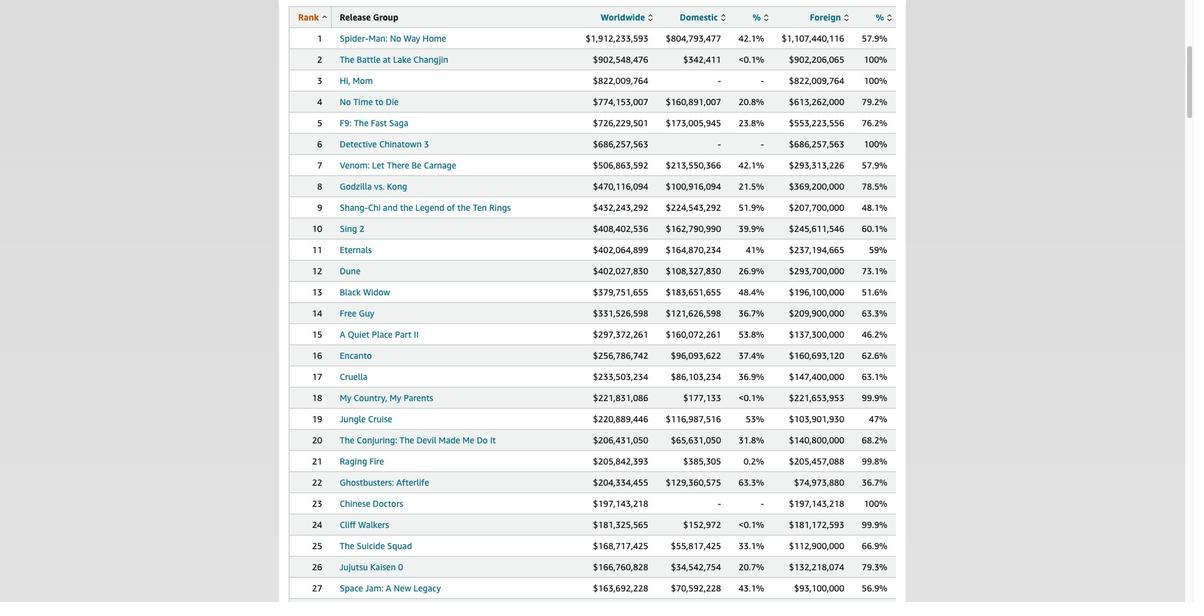 Task type: describe. For each thing, give the bounding box(es) containing it.
cliff walkers
[[340, 520, 389, 530]]

$74,973,880
[[794, 477, 844, 488]]

0 vertical spatial 36.7%
[[739, 308, 764, 319]]

100% for $822,009,764
[[864, 75, 887, 86]]

black widow
[[340, 287, 390, 297]]

1 $197,143,218 from the left
[[593, 498, 648, 509]]

$160,693,120
[[789, 350, 844, 361]]

42.1% for $804,793,477
[[739, 33, 764, 44]]

- up $213,550,366
[[718, 139, 721, 149]]

1 % from the left
[[753, 12, 761, 22]]

saga
[[389, 118, 408, 128]]

$213,550,366
[[666, 160, 721, 171]]

ghostbusters:
[[340, 477, 394, 488]]

die
[[386, 96, 399, 107]]

the conjuring: the devil made me do it link
[[340, 435, 496, 446]]

- down 0.2% at the right bottom of the page
[[761, 498, 764, 509]]

$297,372,261
[[593, 329, 648, 340]]

99.9% for $221,653,953
[[862, 393, 888, 403]]

2 % from the left
[[876, 12, 884, 22]]

22
[[312, 477, 322, 488]]

$112,900,000
[[789, 541, 844, 551]]

57.9% for $293,313,226
[[862, 160, 888, 171]]

it
[[490, 435, 496, 446]]

$34,542,754
[[671, 562, 721, 573]]

$129,360,575
[[666, 477, 721, 488]]

37.4%
[[739, 350, 764, 361]]

lake
[[393, 54, 411, 65]]

jungle cruise link
[[340, 414, 392, 424]]

dune link
[[340, 266, 361, 276]]

$342,411
[[683, 54, 721, 65]]

57.9% for $1,107,440,116
[[862, 33, 888, 44]]

43.1%
[[739, 583, 764, 594]]

2 the from the left
[[457, 202, 470, 213]]

space jam: a new legacy link
[[340, 583, 441, 594]]

$121,626,598
[[666, 308, 721, 319]]

shang-chi and the legend of the ten rings
[[340, 202, 511, 213]]

24
[[312, 520, 322, 530]]

my country, my parents
[[340, 393, 433, 403]]

quiet
[[348, 329, 370, 340]]

$902,548,476
[[593, 54, 648, 65]]

11
[[312, 245, 322, 255]]

39.9%
[[739, 223, 764, 234]]

cliff walkers link
[[340, 520, 389, 530]]

group
[[373, 12, 398, 22]]

the battle at lake changjin link
[[340, 54, 448, 65]]

1
[[317, 33, 322, 44]]

63.1%
[[862, 372, 888, 382]]

at
[[383, 54, 391, 65]]

100% for $902,206,065
[[864, 54, 887, 65]]

1 the from the left
[[400, 202, 413, 213]]

2 my from the left
[[390, 393, 401, 403]]

$160,891,007
[[666, 96, 721, 107]]

$432,243,292
[[593, 202, 648, 213]]

$220,889,446
[[593, 414, 648, 424]]

space
[[340, 583, 363, 594]]

legacy
[[414, 583, 441, 594]]

48.1%
[[862, 202, 888, 213]]

100% for $197,143,218
[[864, 498, 887, 509]]

$293,313,226
[[789, 160, 844, 171]]

79.2%
[[862, 96, 888, 107]]

hi, mom
[[340, 75, 373, 86]]

worldwide link
[[601, 12, 653, 22]]

- up 20.8%
[[761, 75, 764, 86]]

the conjuring: the devil made me do it
[[340, 435, 496, 446]]

76.2%
[[862, 118, 888, 128]]

$402,064,899
[[593, 245, 648, 255]]

new
[[394, 583, 411, 594]]

0.2%
[[744, 456, 764, 467]]

2 % link from the left
[[876, 12, 892, 22]]

$152,972
[[683, 520, 721, 530]]

godzilla
[[340, 181, 372, 192]]

2 $686,257,563 from the left
[[789, 139, 844, 149]]

0 horizontal spatial no
[[340, 96, 351, 107]]

1 horizontal spatial a
[[386, 583, 391, 594]]

sing 2
[[340, 223, 365, 234]]

no time to die
[[340, 96, 399, 107]]

$86,103,234
[[671, 372, 721, 382]]

$726,229,501
[[593, 118, 648, 128]]

0 horizontal spatial 3
[[317, 75, 322, 86]]

27
[[312, 583, 322, 594]]

1 my from the left
[[340, 393, 352, 403]]

$209,900,000
[[789, 308, 844, 319]]

60.1%
[[862, 223, 888, 234]]

chinese
[[340, 498, 371, 509]]

0 horizontal spatial a
[[340, 329, 345, 340]]

$206,431,050
[[593, 435, 648, 446]]

26.9%
[[739, 266, 764, 276]]

25
[[312, 541, 322, 551]]

$196,100,000
[[789, 287, 844, 297]]

way
[[404, 33, 420, 44]]

2 $822,009,764 from the left
[[789, 75, 844, 86]]

foreign link
[[810, 12, 849, 22]]

$506,863,592
[[593, 160, 648, 171]]

$108,327,830
[[666, 266, 721, 276]]

afterlife
[[396, 477, 429, 488]]

free guy link
[[340, 308, 374, 319]]

$70,592,228
[[671, 583, 721, 594]]

- down $342,411
[[718, 75, 721, 86]]

space jam: a new legacy
[[340, 583, 441, 594]]

$293,700,000
[[789, 266, 844, 276]]

$177,133
[[683, 393, 721, 403]]

20.8%
[[739, 96, 764, 107]]

raging
[[340, 456, 367, 467]]

$221,831,086
[[593, 393, 648, 403]]

62.6%
[[862, 350, 888, 361]]

the left devil
[[400, 435, 414, 446]]

$55,817,425
[[671, 541, 721, 551]]

$173,005,945
[[666, 118, 721, 128]]

the battle at lake changjin
[[340, 54, 448, 65]]

$1,107,440,116
[[782, 33, 844, 44]]

$181,325,565
[[593, 520, 648, 530]]

$183,651,655
[[666, 287, 721, 297]]

home
[[423, 33, 446, 44]]

jungle
[[340, 414, 366, 424]]

56.9%
[[862, 583, 888, 594]]



Task type: vqa. For each thing, say whether or not it's contained in the screenshot.
$205,457,088
yes



Task type: locate. For each thing, give the bounding box(es) containing it.
2 <0.1% from the top
[[739, 393, 764, 403]]

0
[[398, 562, 403, 573]]

% link right domestic link
[[753, 12, 769, 22]]

% link
[[753, 12, 769, 22], [876, 12, 892, 22]]

my up jungle
[[340, 393, 352, 403]]

$686,257,563 down $726,229,501
[[593, 139, 648, 149]]

hi, mom link
[[340, 75, 373, 86]]

vs.
[[374, 181, 385, 192]]

99.9% up 66.9%
[[862, 520, 888, 530]]

<0.1% up the "33.1%" at the right bottom of the page
[[739, 520, 764, 530]]

a left new
[[386, 583, 391, 594]]

57.9% up 78.5% on the right of the page
[[862, 160, 888, 171]]

0 vertical spatial 3
[[317, 75, 322, 86]]

63.3% down 51.6%
[[862, 308, 888, 319]]

20
[[312, 435, 322, 446]]

3 100% from the top
[[864, 139, 887, 149]]

$147,400,000
[[789, 372, 844, 382]]

19
[[312, 414, 322, 424]]

shang-chi and the legend of the ten rings link
[[340, 202, 511, 213]]

0 vertical spatial 57.9%
[[862, 33, 888, 44]]

of
[[447, 202, 455, 213]]

36.7%
[[739, 308, 764, 319], [862, 477, 888, 488]]

1 99.9% from the top
[[862, 393, 888, 403]]

0 horizontal spatial the
[[400, 202, 413, 213]]

1 $822,009,764 from the left
[[593, 75, 648, 86]]

shang-
[[340, 202, 368, 213]]

3 <0.1% from the top
[[739, 520, 764, 530]]

release
[[340, 12, 371, 22]]

the right of
[[457, 202, 470, 213]]

black
[[340, 287, 361, 297]]

the right and
[[400, 202, 413, 213]]

$164,870,234
[[666, 245, 721, 255]]

the suicide squad
[[340, 541, 412, 551]]

2 99.9% from the top
[[862, 520, 888, 530]]

ii
[[414, 329, 419, 340]]

1 horizontal spatial 2
[[359, 223, 365, 234]]

release group
[[340, 12, 398, 22]]

suicide
[[357, 541, 385, 551]]

widow
[[363, 287, 390, 297]]

6
[[317, 139, 322, 149]]

1 horizontal spatial % link
[[876, 12, 892, 22]]

1 horizontal spatial 3
[[424, 139, 429, 149]]

$137,300,000
[[789, 329, 844, 340]]

4 100% from the top
[[864, 498, 887, 509]]

changjin
[[413, 54, 448, 65]]

black widow link
[[340, 287, 390, 297]]

$331,526,598
[[593, 308, 648, 319]]

$168,717,425
[[593, 541, 648, 551]]

a quiet place part ii
[[340, 329, 419, 340]]

$207,700,000
[[789, 202, 844, 213]]

1 vertical spatial no
[[340, 96, 351, 107]]

2 100% from the top
[[864, 75, 887, 86]]

made
[[439, 435, 460, 446]]

1 100% from the top
[[864, 54, 887, 65]]

ten
[[473, 202, 487, 213]]

1 % link from the left
[[753, 12, 769, 22]]

21.5%
[[739, 181, 764, 192]]

no left way at top left
[[390, 33, 401, 44]]

18
[[312, 393, 322, 403]]

%
[[753, 12, 761, 22], [876, 12, 884, 22]]

10
[[312, 223, 322, 234]]

1 horizontal spatial $686,257,563
[[789, 139, 844, 149]]

0 horizontal spatial 63.3%
[[739, 477, 764, 488]]

3 up carnage
[[424, 139, 429, 149]]

1 horizontal spatial %
[[876, 12, 884, 22]]

a left quiet
[[340, 329, 345, 340]]

$613,262,000
[[789, 96, 844, 107]]

$197,143,218 up $181,172,593
[[789, 498, 844, 509]]

$65,631,050
[[671, 435, 721, 446]]

$132,218,074
[[789, 562, 844, 573]]

godzilla vs. kong
[[340, 181, 407, 192]]

$160,072,261
[[666, 329, 721, 340]]

<0.1% down the 36.9%
[[739, 393, 764, 403]]

14
[[312, 308, 322, 319]]

8
[[317, 181, 322, 192]]

17
[[312, 372, 322, 382]]

mom
[[353, 75, 373, 86]]

2 right sing
[[359, 223, 365, 234]]

2 vertical spatial <0.1%
[[739, 520, 764, 530]]

country,
[[354, 393, 387, 403]]

0 vertical spatial <0.1%
[[739, 54, 764, 65]]

0 vertical spatial 63.3%
[[862, 308, 888, 319]]

0 vertical spatial a
[[340, 329, 345, 340]]

$140,800,000
[[789, 435, 844, 446]]

rank link
[[298, 12, 327, 22], [298, 12, 327, 22]]

0 horizontal spatial 2
[[317, 54, 322, 65]]

2
[[317, 54, 322, 65], [359, 223, 365, 234]]

21
[[312, 456, 322, 467]]

- up $152,972
[[718, 498, 721, 509]]

$197,143,218 down $204,334,455
[[593, 498, 648, 509]]

1 horizontal spatial my
[[390, 393, 401, 403]]

51.6%
[[862, 287, 888, 297]]

1 vertical spatial 42.1%
[[739, 160, 764, 171]]

$224,543,292
[[666, 202, 721, 213]]

99.9% down 63.1%
[[862, 393, 888, 403]]

1 vertical spatial 57.9%
[[862, 160, 888, 171]]

42.1% up 21.5%
[[739, 160, 764, 171]]

48.4%
[[739, 287, 764, 297]]

and
[[383, 202, 398, 213]]

2 down 1
[[317, 54, 322, 65]]

no left time
[[340, 96, 351, 107]]

the down jungle
[[340, 435, 355, 446]]

cruella
[[340, 372, 367, 382]]

1 $686,257,563 from the left
[[593, 139, 648, 149]]

1 vertical spatial <0.1%
[[739, 393, 764, 403]]

godzilla vs. kong link
[[340, 181, 407, 192]]

1 vertical spatial 2
[[359, 223, 365, 234]]

1 horizontal spatial the
[[457, 202, 470, 213]]

2 42.1% from the top
[[739, 160, 764, 171]]

1 57.9% from the top
[[862, 33, 888, 44]]

1 horizontal spatial 36.7%
[[862, 477, 888, 488]]

100% for $686,257,563
[[864, 139, 887, 149]]

$470,116,094
[[593, 181, 648, 192]]

the for battle
[[340, 54, 355, 65]]

$166,760,828
[[593, 562, 648, 573]]

1 vertical spatial a
[[386, 583, 391, 594]]

<0.1% for $177,133
[[739, 393, 764, 403]]

my left parents
[[390, 393, 401, 403]]

% link right foreign link
[[876, 12, 892, 22]]

$221,653,953
[[789, 393, 844, 403]]

0 horizontal spatial my
[[340, 393, 352, 403]]

42.1% for $213,550,366
[[739, 160, 764, 171]]

1 vertical spatial 3
[[424, 139, 429, 149]]

<0.1% for $152,972
[[739, 520, 764, 530]]

raging fire
[[340, 456, 384, 467]]

the right f9:
[[354, 118, 369, 128]]

guy
[[359, 308, 374, 319]]

the down cliff
[[340, 541, 355, 551]]

4
[[317, 96, 322, 107]]

$233,503,234
[[593, 372, 648, 382]]

42.1%
[[739, 33, 764, 44], [739, 160, 764, 171]]

1 horizontal spatial no
[[390, 33, 401, 44]]

encanto
[[340, 350, 372, 361]]

<0.1% for $342,411
[[739, 54, 764, 65]]

venom: let there be carnage link
[[340, 160, 456, 171]]

0 horizontal spatial 36.7%
[[739, 308, 764, 319]]

$822,009,764 down $902,548,476
[[593, 75, 648, 86]]

0 vertical spatial 2
[[317, 54, 322, 65]]

$96,093,622
[[671, 350, 721, 361]]

1 42.1% from the top
[[739, 33, 764, 44]]

% right foreign link
[[876, 12, 884, 22]]

0 horizontal spatial % link
[[753, 12, 769, 22]]

5
[[317, 118, 322, 128]]

1 <0.1% from the top
[[739, 54, 764, 65]]

the for suicide
[[340, 541, 355, 551]]

the for conjuring:
[[340, 435, 355, 446]]

0 vertical spatial 42.1%
[[739, 33, 764, 44]]

detective
[[340, 139, 377, 149]]

1 vertical spatial 36.7%
[[862, 477, 888, 488]]

13
[[312, 287, 322, 297]]

rank
[[298, 12, 319, 22], [298, 12, 319, 22]]

1 horizontal spatial $197,143,218
[[789, 498, 844, 509]]

0 vertical spatial 99.9%
[[862, 393, 888, 403]]

- down 23.8%
[[761, 139, 764, 149]]

1 horizontal spatial 63.3%
[[862, 308, 888, 319]]

42.1% right $804,793,477
[[739, 33, 764, 44]]

chinese doctors
[[340, 498, 403, 509]]

0 horizontal spatial %
[[753, 12, 761, 22]]

0 horizontal spatial $197,143,218
[[593, 498, 648, 509]]

1 vertical spatial 63.3%
[[739, 477, 764, 488]]

26
[[312, 562, 322, 573]]

foreign
[[810, 12, 841, 22]]

99.9% for $181,172,593
[[862, 520, 888, 530]]

2 57.9% from the top
[[862, 160, 888, 171]]

3 up 4
[[317, 75, 322, 86]]

0 horizontal spatial $686,257,563
[[593, 139, 648, 149]]

devil
[[417, 435, 436, 446]]

1 vertical spatial 99.9%
[[862, 520, 888, 530]]

36.7% up the 53.8%
[[739, 308, 764, 319]]

dune
[[340, 266, 361, 276]]

1 horizontal spatial $822,009,764
[[789, 75, 844, 86]]

do
[[477, 435, 488, 446]]

encanto link
[[340, 350, 372, 361]]

$804,793,477
[[666, 33, 721, 44]]

2 $197,143,218 from the left
[[789, 498, 844, 509]]

<0.1% up 20.8%
[[739, 54, 764, 65]]

cliff
[[340, 520, 356, 530]]

57.9% right $1,107,440,116
[[862, 33, 888, 44]]

36.7% down 99.8%
[[862, 477, 888, 488]]

0 horizontal spatial $822,009,764
[[593, 75, 648, 86]]

$822,009,764 up $613,262,000
[[789, 75, 844, 86]]

-
[[718, 75, 721, 86], [761, 75, 764, 86], [718, 139, 721, 149], [761, 139, 764, 149], [718, 498, 721, 509], [761, 498, 764, 509]]

0 vertical spatial no
[[390, 33, 401, 44]]

detective chinatown 3
[[340, 139, 429, 149]]

% right domestic link
[[753, 12, 761, 22]]

$205,457,088
[[789, 456, 844, 467]]

$686,257,563 down "$553,223,556"
[[789, 139, 844, 149]]

63.3% down 0.2% at the right bottom of the page
[[739, 477, 764, 488]]

$902,206,065
[[789, 54, 844, 65]]

jujutsu kaisen 0
[[340, 562, 403, 573]]

$369,200,000
[[789, 181, 844, 192]]

the up hi,
[[340, 54, 355, 65]]

domestic link
[[680, 12, 726, 22]]



